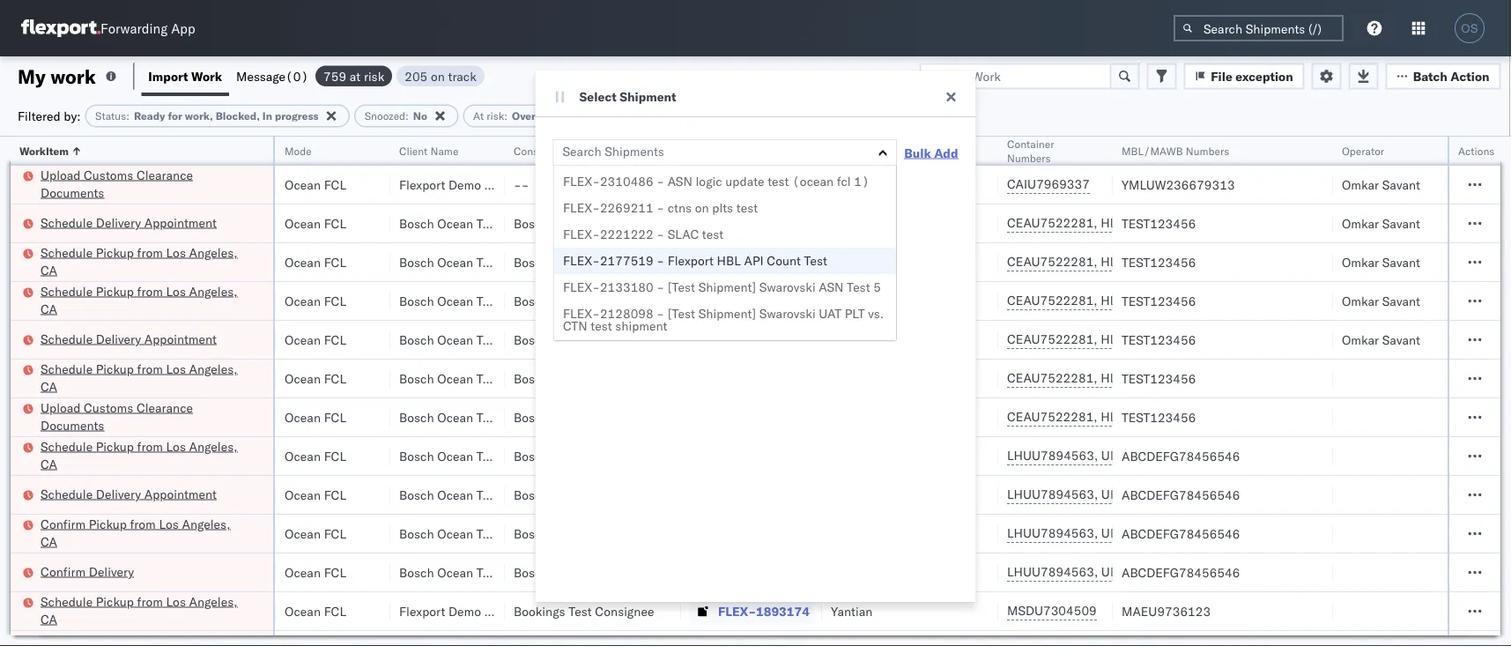Task type: vqa. For each thing, say whether or not it's contained in the screenshot.


Task type: describe. For each thing, give the bounding box(es) containing it.
flex- inside 'slac test' option
[[563, 227, 600, 242]]

delivery for confirm delivery link on the bottom left of the page
[[89, 564, 134, 579]]

Search Shipments (/) text field
[[1174, 15, 1344, 41]]

12:59 am mst, jan 13, 2023
[[29, 603, 198, 619]]

am for 3rd schedule pickup from los angeles, ca link
[[67, 371, 87, 386]]

deadline
[[29, 144, 72, 157]]

work
[[191, 68, 222, 84]]

pickup for 1st schedule pickup from los angeles, ca link from the bottom
[[96, 594, 134, 609]]

flex-1893174
[[718, 603, 810, 619]]

11 fcl from the top
[[324, 565, 346, 580]]

filters
[[874, 68, 909, 83]]

omkar savant for 2nd schedule pickup from los angeles, ca link
[[1342, 293, 1421, 308]]

status : ready for work, blocked, in progress
[[95, 109, 319, 123]]

12:59 am mdt, nov 5, 2022 for 1st schedule pickup from los angeles, ca link
[[29, 254, 195, 270]]

port
[[882, 144, 902, 157]]

0 vertical spatial 1)
[[817, 147, 833, 163]]

shipment] for 2133180
[[698, 279, 756, 295]]

1 schedule pickup from los angeles, ca link from the top
[[41, 244, 250, 279]]

schedule pickup from los angeles, ca for 4th schedule pickup from los angeles, ca link
[[41, 438, 238, 472]]

omkar for first schedule delivery appointment 'button' from the top
[[1342, 215, 1379, 231]]

select
[[580, 89, 617, 104]]

ctns on plts test option
[[554, 195, 897, 221]]

am for 1st schedule pickup from los angeles, ca link
[[67, 254, 87, 270]]

- for 2310499
[[656, 147, 664, 163]]

flexport hbl api count test option
[[554, 248, 897, 274]]

0 horizontal spatial risk
[[364, 68, 384, 84]]

2022 for 3rd schedule delivery appointment link from the top
[[171, 487, 202, 502]]

10 ocean fcl from the top
[[285, 526, 346, 541]]

consignee inside button
[[514, 144, 565, 157]]

4 1846748 from the top
[[756, 332, 810, 347]]

ca for 3rd schedule pickup from los angeles, ca link
[[41, 379, 57, 394]]

2269211
[[600, 200, 653, 215]]

am for 4th schedule pickup from los angeles, ca link
[[67, 448, 87, 464]]

mst, down 12:00 am mst, nov 9, 2022
[[90, 448, 120, 464]]

shipment] for 2128098
[[698, 306, 756, 321]]

mbl/mawb numbers
[[1122, 144, 1230, 157]]

5 resize handle column header from the left
[[484, 137, 505, 646]]

2 savant from the top
[[1383, 215, 1421, 231]]

[test shipment] swarovski asn test 5 option containing flex-2133180 - [test shipment] swarovski asn test 5
[[554, 274, 897, 301]]

upload customs clearance documents button for 19,
[[41, 166, 250, 203]]

action
[[1451, 68, 1490, 84]]

1 schedule delivery appointment link from the top
[[41, 214, 217, 231]]

2128098
[[600, 306, 653, 321]]

8 fcl from the top
[[324, 448, 346, 464]]

uetu5238478 for confirm pickup from los angeles, ca
[[1102, 525, 1187, 541]]

6 ocean fcl from the top
[[285, 371, 346, 386]]

am for 3rd schedule delivery appointment link from the top
[[67, 487, 87, 502]]

flex- inside the asn logic update test (ocean fcl 1) option
[[563, 174, 600, 189]]

14, for appointment
[[149, 487, 168, 502]]

flex- inside asn logic update test (air 1) option
[[563, 147, 600, 163]]

shipment
[[620, 89, 676, 104]]

am for 2nd schedule delivery appointment link from the top
[[67, 332, 87, 347]]

12:59 am mst, dec 14, 2022 for pickup
[[29, 448, 202, 464]]

consignee button
[[505, 140, 664, 158]]

customs for mst,
[[84, 400, 133, 415]]

: for snoozed
[[406, 109, 409, 123]]

confirm pickup from los angeles, ca link
[[41, 515, 250, 550]]

ctn
[[563, 318, 587, 334]]

mst, down "5:00 pm mst, dec 23, 2022"
[[82, 565, 112, 580]]

1 shenzhen, from the top
[[831, 215, 890, 231]]

client
[[399, 144, 428, 157]]

ceau7522281, hlxu6269489, hlxu8034992 for 2nd schedule pickup from los angeles, ca link
[[1007, 293, 1281, 308]]

1 12:59 from the top
[[29, 215, 64, 231]]

confirm for confirm pickup from los angeles, ca
[[41, 516, 86, 531]]

lhuu7894563, uetu5238478 for schedule pickup from los angeles, ca
[[1007, 448, 1187, 463]]

am for 1st schedule pickup from los angeles, ca link from the bottom
[[67, 603, 87, 619]]

12:59 am mdt, nov 5, 2022 for 2nd schedule delivery appointment link from the top
[[29, 332, 195, 347]]

ready
[[134, 109, 165, 123]]

6 hlxu6269489, from the top
[[1101, 409, 1191, 424]]

6 test123456 from the top
[[1122, 409, 1196, 425]]

search
[[563, 144, 602, 159]]

test for flex-2310499 - asn logic update test (air 1)
[[767, 147, 789, 163]]

3 fcl from the top
[[324, 254, 346, 270]]

message (0)
[[236, 68, 309, 84]]

1893174
[[756, 603, 810, 619]]

3 schedule delivery appointment button from the top
[[41, 485, 217, 505]]

list box containing flex-2310499 - asn logic update test (air 1)
[[554, 142, 897, 366]]

deadline button
[[20, 140, 197, 158]]

demo for bookings
[[449, 603, 481, 619]]

hlxu8034992 for 1st schedule pickup from los angeles, ca link
[[1194, 254, 1281, 269]]

4 schedule pickup from los angeles, ca button from the top
[[41, 438, 250, 475]]

3 schedule delivery appointment link from the top
[[41, 485, 217, 503]]

shanghai, china
[[831, 177, 923, 192]]

2 shenzhen, china from the top
[[831, 254, 926, 270]]

3 resize handle column header from the left
[[255, 137, 276, 646]]

5:00 pm mst, dec 23, 2022
[[29, 526, 193, 541]]

hlxu8034992 for 3rd schedule delivery appointment link from the bottom
[[1194, 215, 1281, 230]]

app
[[171, 20, 195, 37]]

documents for 12:00
[[41, 417, 104, 433]]

10 fcl from the top
[[324, 526, 346, 541]]

appointment for 2nd schedule delivery appointment link from the top
[[144, 331, 217, 346]]

7:00
[[29, 565, 56, 580]]

4 savant from the top
[[1383, 293, 1421, 308]]

in
[[262, 109, 272, 123]]

caiu7969337
[[1007, 176, 1090, 192]]

9 fcl from the top
[[324, 487, 346, 502]]

2 fcl from the top
[[324, 215, 346, 231]]

1 1846748 from the top
[[756, 215, 810, 231]]

2022 for 3rd schedule pickup from los angeles, ca link
[[164, 371, 195, 386]]

12 fcl from the top
[[324, 603, 346, 619]]

3 ceau7522281, from the top
[[1007, 293, 1098, 308]]

5 savant from the top
[[1383, 332, 1421, 347]]

1 ocean fcl from the top
[[285, 177, 346, 192]]

9,
[[149, 409, 160, 425]]

12:00
[[29, 409, 64, 425]]

upload customs clearance documents link for 19,
[[41, 166, 250, 201]]

1 schedule pickup from los angeles, ca button from the top
[[41, 244, 250, 281]]

workitem button
[[11, 140, 256, 158]]

appointment for 3rd schedule delivery appointment link from the bottom
[[144, 215, 217, 230]]

759
[[324, 68, 346, 84]]

mst, left jan
[[90, 603, 120, 619]]

4 abcdefg78456546 from the top
[[1122, 565, 1240, 580]]

2 flex-1846748 from the top
[[718, 254, 810, 270]]

hlxu8034992 for 2nd schedule pickup from los angeles, ca link
[[1194, 293, 1281, 308]]

1 5, from the top
[[150, 215, 161, 231]]

mst, right the pm
[[81, 526, 111, 541]]

1 vertical spatial risk
[[487, 109, 504, 123]]

mbl/mawb numbers button
[[1113, 140, 1316, 158]]

from inside confirm pickup from los angeles, ca
[[130, 516, 156, 531]]

filtered
[[18, 108, 61, 123]]

3 schedule pickup from los angeles, ca link from the top
[[41, 360, 250, 395]]

6 resize handle column header from the left
[[660, 137, 681, 646]]

2 resize handle column header from the left
[[252, 137, 273, 646]]

7 fcl from the top
[[324, 409, 346, 425]]

ca for 2nd schedule pickup from los angeles, ca link
[[41, 301, 57, 316]]

lhuu7894563, uetu5238478 for confirm pickup from los angeles, ca
[[1007, 525, 1187, 541]]

flexport inside option
[[667, 253, 713, 268]]

name
[[431, 144, 459, 157]]

test123456 for 3rd schedule delivery appointment link from the bottom
[[1122, 215, 1196, 231]]

shanghai,
[[831, 177, 887, 192]]

ca for 1st schedule pickup from los angeles, ca link from the bottom
[[41, 611, 57, 627]]

1 shenzhen, china from the top
[[831, 215, 926, 231]]

flexport for --
[[399, 177, 445, 192]]

12 ocean fcl from the top
[[285, 603, 346, 619]]

hlxu6269489, for 1st schedule pickup from los angeles, ca link
[[1101, 254, 1191, 269]]

flex- inside ctns on plts test option
[[563, 200, 600, 215]]

4 schedule pickup from los angeles, ca link from the top
[[41, 438, 250, 473]]

test inside option
[[804, 253, 827, 268]]

departure port
[[831, 144, 902, 157]]

5 ceau7522281, from the top
[[1007, 370, 1098, 386]]

delivery for 3rd schedule delivery appointment link from the top
[[96, 486, 141, 502]]

4 lhuu7894563, from the top
[[1007, 564, 1098, 580]]

schedule for 2nd schedule pickup from los angeles, ca link
[[41, 283, 93, 299]]

filtered by:
[[18, 108, 81, 123]]

ctns
[[667, 200, 692, 215]]

4 omkar from the top
[[1342, 293, 1379, 308]]

flex-2177519 - flexport hbl api count test
[[563, 253, 827, 268]]

mst, left 9,
[[90, 409, 120, 425]]

confirm delivery link
[[41, 563, 134, 580]]

2133180
[[600, 279, 653, 295]]

2022 for confirm pickup from los angeles, ca link
[[163, 526, 193, 541]]

3 flex-1846748 from the top
[[718, 293, 810, 308]]

4 fcl from the top
[[324, 293, 346, 308]]

2 5, from the top
[[150, 254, 161, 270]]

1 savant from the top
[[1383, 177, 1421, 192]]

flexport demo consignee for bookings
[[399, 603, 544, 619]]

china for 19, upload customs clearance documents button
[[890, 177, 923, 192]]

12:00 am mst, nov 9, 2022
[[29, 409, 194, 425]]

progress
[[275, 109, 319, 123]]

bulk add button
[[904, 135, 959, 170]]

delivery for 3rd schedule delivery appointment link from the bottom
[[96, 215, 141, 230]]

work
[[50, 64, 96, 88]]

due
[[561, 109, 581, 123]]

blocked,
[[216, 109, 260, 123]]

confirm for confirm delivery
[[41, 564, 86, 579]]

ymluw236679313
[[1122, 177, 1235, 192]]

forwarding
[[100, 20, 168, 37]]

- down consignee button
[[521, 177, 529, 192]]

5 12:59 from the top
[[29, 371, 64, 386]]

3 shenzhen, china from the top
[[831, 293, 926, 308]]

3 1846748 from the top
[[756, 293, 810, 308]]

shipment
[[615, 318, 667, 334]]

4 5, from the top
[[150, 332, 161, 347]]

schedule pickup from los angeles, ca for 2nd schedule pickup from los angeles, ca link
[[41, 283, 238, 316]]

2022 for 1st schedule pickup from los angeles, ca link
[[164, 254, 195, 270]]

flex-2128098 - [test shipment] swarovski uat plt vs. ctn test shipment
[[563, 306, 884, 334]]

message
[[236, 68, 286, 84]]

for
[[168, 109, 182, 123]]

reset to default filters
[[777, 68, 909, 83]]

asn for 2310499
[[667, 147, 692, 163]]

1 resize handle column header from the left
[[193, 137, 214, 646]]

jan
[[123, 603, 143, 619]]

workitem
[[19, 144, 69, 157]]

lhuu7894563, for schedule delivery appointment
[[1007, 487, 1098, 502]]

flexport. image
[[21, 19, 100, 37]]

2 ceau7522281, from the top
[[1007, 254, 1098, 269]]

nov for 2nd schedule pickup from los angeles, ca link
[[124, 293, 147, 308]]

2 [test shipment] swarovski asn test 5 option from the top
[[554, 339, 897, 366]]

8 resize handle column header from the left
[[977, 137, 999, 646]]

3 : from the left
[[504, 109, 508, 123]]

1 flex-1846748 from the top
[[718, 215, 810, 231]]

1:00
[[29, 177, 56, 192]]

default
[[828, 68, 871, 83]]

confirm pickup from los angeles, ca
[[41, 516, 230, 549]]

7 resize handle column header from the left
[[801, 137, 822, 646]]

7 12:59 from the top
[[29, 487, 64, 502]]

schedule delivery appointment for 3rd schedule delivery appointment link from the bottom
[[41, 215, 217, 230]]

mode button
[[276, 140, 373, 158]]

swarovski for uat
[[759, 306, 815, 321]]

demo for -
[[449, 177, 481, 192]]

2 1846748 from the top
[[756, 254, 810, 270]]

6 fcl from the top
[[324, 371, 346, 386]]

forwarding app link
[[21, 19, 195, 37]]

omkar for 2nd schedule delivery appointment 'button'
[[1342, 332, 1379, 347]]

my
[[18, 64, 46, 88]]

2 shenzhen, from the top
[[831, 254, 890, 270]]

uetu5238478 for schedule delivery appointment
[[1102, 487, 1187, 502]]

operator
[[1342, 144, 1385, 157]]

1 omkar savant from the top
[[1342, 177, 1421, 192]]

batch action button
[[1386, 63, 1501, 89]]

upload for 1:00
[[41, 167, 81, 182]]

1 vertical spatial 1)
[[854, 174, 869, 189]]

os button
[[1450, 8, 1490, 48]]

5 schedule pickup from los angeles, ca button from the top
[[41, 593, 250, 630]]

- down overdue,
[[514, 177, 522, 192]]

19,
[[143, 177, 162, 192]]

my work
[[18, 64, 96, 88]]

test for flex-2269211 - ctns on plts test
[[736, 200, 758, 215]]

pickup for 3rd schedule pickup from los angeles, ca link
[[96, 361, 134, 376]]

to
[[813, 68, 825, 83]]

ca for confirm pickup from los angeles, ca link
[[41, 534, 57, 549]]

plts
[[712, 200, 733, 215]]

4 resize handle column header from the left
[[369, 137, 390, 646]]

pm
[[59, 526, 78, 541]]

3 shenzhen, from the top
[[831, 293, 890, 308]]

los for confirm pickup from los angeles, ca link
[[159, 516, 179, 531]]

hlxu6269489, for 3rd schedule pickup from los angeles, ca link
[[1101, 370, 1191, 386]]

schedule for 3rd schedule delivery appointment link from the bottom
[[41, 215, 93, 230]]

ceau7522281, hlxu6269489, hlxu8034992 for upload customs clearance documents link for 9,
[[1007, 409, 1281, 424]]

china for first schedule delivery appointment 'button' from the top
[[893, 215, 926, 231]]

flex- inside flexport hbl api count test option
[[563, 253, 600, 268]]

2022 for 3rd schedule delivery appointment link from the bottom
[[164, 215, 195, 231]]

batch action
[[1413, 68, 1490, 84]]



Task type: locate. For each thing, give the bounding box(es) containing it.
1 vertical spatial clearance
[[137, 400, 193, 415]]

1 lhuu7894563, uetu5238478 from the top
[[1007, 448, 1187, 463]]

- right 2133180 at top
[[656, 279, 664, 295]]

0 horizontal spatial 1)
[[817, 147, 833, 163]]

delivery down 1:00 am mdt, aug 19, 2022
[[96, 215, 141, 230]]

2 abcdefg78456546 from the top
[[1122, 487, 1240, 502]]

0 vertical spatial customs
[[84, 167, 133, 182]]

13,
[[146, 603, 165, 619]]

4 12:59 from the top
[[29, 332, 64, 347]]

1 vertical spatial appointment
[[144, 331, 217, 346]]

- inside ctns on plts test option
[[656, 200, 664, 215]]

0 vertical spatial 14,
[[149, 448, 168, 464]]

[test shipment] swarovski asn test 5 option
[[554, 274, 897, 301], [554, 339, 897, 366]]

china for 2nd schedule delivery appointment 'button'
[[893, 332, 926, 347]]

flex-
[[563, 147, 600, 163], [563, 174, 600, 189], [718, 177, 756, 192], [563, 200, 600, 215], [718, 215, 756, 231], [563, 227, 600, 242], [563, 253, 600, 268], [718, 254, 756, 270], [563, 279, 600, 295], [718, 293, 756, 308], [563, 306, 600, 321], [718, 332, 756, 347], [718, 603, 756, 619]]

1 horizontal spatial 1)
[[854, 174, 869, 189]]

: left no
[[406, 109, 409, 123]]

1 vertical spatial confirm
[[41, 564, 86, 579]]

[test right shipment
[[667, 306, 695, 321]]

1 vertical spatial schedule delivery appointment link
[[41, 330, 217, 348]]

test inside the asn logic update test (ocean fcl 1) option
[[767, 174, 789, 189]]

0 vertical spatial swarovski
[[759, 279, 815, 295]]

1 clearance from the top
[[137, 167, 193, 182]]

lhuu7894563, for schedule pickup from los angeles, ca
[[1007, 448, 1098, 463]]

schedule pickup from los angeles, ca link
[[41, 244, 250, 279], [41, 282, 250, 318], [41, 360, 250, 395], [41, 438, 250, 473], [41, 593, 250, 628]]

6 12:59 from the top
[[29, 448, 64, 464]]

flexport for bookings test consignee
[[399, 603, 445, 619]]

schedule delivery appointment link
[[41, 214, 217, 231], [41, 330, 217, 348], [41, 485, 217, 503]]

2 vertical spatial asn
[[819, 279, 843, 295]]

1 ceau7522281, from the top
[[1007, 215, 1098, 230]]

4 lhuu7894563, uetu5238478 from the top
[[1007, 564, 1187, 580]]

- right 2128098
[[656, 306, 664, 321]]

14,
[[149, 448, 168, 464], [149, 487, 168, 502]]

mst,
[[90, 409, 120, 425], [90, 448, 120, 464], [90, 487, 120, 502], [81, 526, 111, 541], [82, 565, 112, 580], [90, 603, 120, 619]]

14, up "23,"
[[149, 487, 168, 502]]

- up flex-2269211 - ctns on plts test
[[656, 174, 664, 189]]

logic up flex-2310486 - asn logic update test (ocean fcl 1) in the top of the page
[[695, 147, 722, 163]]

pickup inside confirm pickup from los angeles, ca
[[89, 516, 127, 531]]

forwarding app
[[100, 20, 195, 37]]

- left ctns
[[656, 200, 664, 215]]

on inside option
[[695, 200, 709, 215]]

ceau7522281, hlxu6269489, hlxu8034992
[[1007, 215, 1281, 230], [1007, 254, 1281, 269], [1007, 293, 1281, 308], [1007, 331, 1281, 347], [1007, 370, 1281, 386], [1007, 409, 1281, 424]]

2022 for 2nd schedule pickup from los angeles, ca link
[[164, 293, 195, 308]]

los for 1st schedule pickup from los angeles, ca link from the bottom
[[166, 594, 186, 609]]

1 vertical spatial flexport
[[667, 253, 713, 268]]

appointment for 3rd schedule delivery appointment link from the top
[[144, 486, 217, 502]]

2 12:59 from the top
[[29, 254, 64, 270]]

nov
[[124, 215, 147, 231], [124, 254, 147, 270], [124, 293, 147, 308], [124, 332, 147, 347], [124, 371, 147, 386], [123, 409, 146, 425]]

3 appointment from the top
[[144, 486, 217, 502]]

7:00 am mst, dec 24, 2022
[[29, 565, 194, 580]]

0 vertical spatial upload customs clearance documents
[[41, 167, 193, 200]]

bosch
[[399, 215, 434, 231], [514, 215, 549, 231], [399, 254, 434, 270], [514, 254, 549, 270], [399, 293, 434, 308], [514, 293, 549, 308], [399, 332, 434, 347], [514, 332, 549, 347], [399, 371, 434, 386], [514, 371, 549, 386], [399, 409, 434, 425], [514, 409, 549, 425], [399, 448, 434, 464], [514, 448, 549, 464], [399, 487, 434, 502], [514, 487, 549, 502], [399, 526, 434, 541], [514, 526, 549, 541], [399, 565, 434, 580], [514, 565, 549, 580]]

confirm delivery
[[41, 564, 134, 579]]

2 confirm from the top
[[41, 564, 86, 579]]

hlxu6269489, for 3rd schedule delivery appointment link from the bottom
[[1101, 215, 1191, 230]]

2 ceau7522281, hlxu6269489, hlxu8034992 from the top
[[1007, 254, 1281, 269]]

asn logic update test (air 1) option
[[554, 142, 897, 168]]

schedule for 4th schedule pickup from los angeles, ca link
[[41, 438, 93, 454]]

2 vertical spatial flexport
[[399, 603, 445, 619]]

test123456 for 2nd schedule pickup from los angeles, ca link
[[1122, 293, 1196, 308]]

numbers for mbl/mawb numbers
[[1186, 144, 1230, 157]]

on left plts
[[695, 200, 709, 215]]

1 schedule delivery appointment button from the top
[[41, 214, 217, 233]]

1 hlxu6269489, from the top
[[1101, 215, 1191, 230]]

3 omkar from the top
[[1342, 254, 1379, 270]]

- down flex-2221222 - slac test
[[656, 253, 664, 268]]

schedule pickup from los angeles, ca for 1st schedule pickup from los angeles, ca link from the bottom
[[41, 594, 238, 627]]

asn for 2310486
[[667, 174, 692, 189]]

2 12:59 am mst, dec 14, 2022 from the top
[[29, 487, 202, 502]]

2 vertical spatial schedule delivery appointment link
[[41, 485, 217, 503]]

0 vertical spatial on
[[431, 68, 445, 84]]

update for (air
[[725, 147, 764, 163]]

flex-2221222 - slac test
[[563, 227, 723, 242]]

1 vertical spatial upload customs clearance documents button
[[41, 399, 250, 436]]

205
[[405, 68, 428, 84]]

0 vertical spatial upload customs clearance documents link
[[41, 166, 250, 201]]

4 omkar savant from the top
[[1342, 293, 1421, 308]]

6 ceau7522281, hlxu6269489, hlxu8034992 from the top
[[1007, 409, 1281, 424]]

omkar savant for 2nd schedule delivery appointment link from the top
[[1342, 332, 1421, 347]]

3 12:59 from the top
[[29, 293, 64, 308]]

yantian
[[831, 603, 873, 619]]

12:59 am mst, dec 14, 2022 up "5:00 pm mst, dec 23, 2022"
[[29, 487, 202, 502]]

delivery for 2nd schedule delivery appointment link from the top
[[96, 331, 141, 346]]

0 horizontal spatial :
[[126, 109, 130, 123]]

[test inside flex-2128098 - [test shipment] swarovski uat plt vs. ctn test shipment
[[667, 306, 695, 321]]

bulk add
[[904, 145, 959, 160]]

upload customs clearance documents link
[[41, 166, 250, 201], [41, 399, 250, 434]]

3 savant from the top
[[1383, 254, 1421, 270]]

no
[[413, 109, 427, 123]]

ocean
[[285, 177, 321, 192], [285, 215, 321, 231], [437, 215, 473, 231], [552, 215, 588, 231], [285, 254, 321, 270], [437, 254, 473, 270], [552, 254, 588, 270], [285, 293, 321, 308], [437, 293, 473, 308], [552, 293, 588, 308], [285, 332, 321, 347], [437, 332, 473, 347], [552, 332, 588, 347], [285, 371, 321, 386], [437, 371, 473, 386], [552, 371, 588, 386], [285, 409, 321, 425], [437, 409, 473, 425], [552, 409, 588, 425], [285, 448, 321, 464], [437, 448, 473, 464], [552, 448, 588, 464], [285, 487, 321, 502], [437, 487, 473, 502], [552, 487, 588, 502], [285, 526, 321, 541], [437, 526, 473, 541], [552, 526, 588, 541], [285, 565, 321, 580], [437, 565, 473, 580], [552, 565, 588, 580], [285, 603, 321, 619]]

asn up flex-2310486 - asn logic update test (ocean fcl 1) in the top of the page
[[667, 147, 692, 163]]

flex- inside flex-2128098 - [test shipment] swarovski uat plt vs. ctn test shipment
[[563, 306, 600, 321]]

1 vertical spatial 12:59 am mst, dec 14, 2022
[[29, 487, 202, 502]]

customs
[[84, 167, 133, 182], [84, 400, 133, 415]]

1 vertical spatial documents
[[41, 417, 104, 433]]

1 12:59 am mdt, nov 5, 2022 from the top
[[29, 215, 195, 231]]

demo left "bookings"
[[449, 603, 481, 619]]

mode
[[285, 144, 312, 157]]

upload customs clearance documents
[[41, 167, 193, 200], [41, 400, 193, 433]]

work,
[[185, 109, 213, 123]]

update inside the asn logic update test (ocean fcl 1) option
[[725, 174, 764, 189]]

1 appointment from the top
[[144, 215, 217, 230]]

6 ceau7522281, from the top
[[1007, 409, 1098, 424]]

0 vertical spatial risk
[[364, 68, 384, 84]]

ca inside confirm pickup from los angeles, ca
[[41, 534, 57, 549]]

upload customs clearance documents link for 9,
[[41, 399, 250, 434]]

flex-1846748 button
[[690, 211, 813, 236], [690, 211, 813, 236], [690, 250, 813, 275], [690, 250, 813, 275], [690, 289, 813, 313], [690, 289, 813, 313], [690, 327, 813, 352], [690, 327, 813, 352]]

1 vertical spatial upload
[[41, 400, 81, 415]]

confirm inside confirm pickup from los angeles, ca
[[41, 516, 86, 531]]

test inside asn logic update test (air 1) option
[[767, 147, 789, 163]]

container
[[1007, 137, 1055, 150]]

numbers up ymluw236679313
[[1186, 144, 1230, 157]]

schedule delivery appointment for 3rd schedule delivery appointment link from the top
[[41, 486, 217, 502]]

update down asn logic update test (air 1) option
[[725, 174, 764, 189]]

759 at risk
[[324, 68, 384, 84]]

test right plts
[[736, 200, 758, 215]]

schedule delivery appointment up 12:00 am mst, nov 9, 2022
[[41, 331, 217, 346]]

[test inside [test shipment] swarovski asn test 5 option
[[667, 279, 695, 295]]

1 vertical spatial flexport demo consignee
[[399, 603, 544, 619]]

os
[[1462, 22, 1479, 35]]

2022 for 4th schedule pickup from los angeles, ca link
[[171, 448, 202, 464]]

1 vertical spatial update
[[725, 174, 764, 189]]

2022
[[165, 177, 196, 192], [164, 215, 195, 231], [164, 254, 195, 270], [164, 293, 195, 308], [164, 332, 195, 347], [164, 371, 195, 386], [163, 409, 194, 425], [171, 448, 202, 464], [171, 487, 202, 502], [163, 526, 193, 541], [164, 565, 194, 580]]

asn up uat
[[819, 279, 843, 295]]

Search Work text field
[[920, 63, 1112, 89]]

[test shipment] swarovski asn test 5 option down 'hbl'
[[554, 274, 897, 301]]

1 vertical spatial schedule delivery appointment button
[[41, 330, 217, 349]]

1) right 'fcl'
[[854, 174, 869, 189]]

appointment up 9,
[[144, 331, 217, 346]]

12:59 am mst, dec 14, 2022 down 12:00 am mst, nov 9, 2022
[[29, 448, 202, 464]]

[test shipment] swarovski uat plt vs. ctn test shipment option
[[554, 301, 897, 339]]

2 schedule pickup from los angeles, ca from the top
[[41, 283, 238, 316]]

hbl
[[717, 253, 741, 268]]

slac
[[667, 227, 699, 242]]

on right 205 at left
[[431, 68, 445, 84]]

vs.
[[868, 306, 884, 321]]

4 shenzhen, from the top
[[831, 332, 890, 347]]

1 fcl from the top
[[324, 177, 346, 192]]

4 ceau7522281, from the top
[[1007, 331, 1098, 347]]

[test for 2133180
[[667, 279, 695, 295]]

9 resize handle column header from the left
[[1092, 137, 1113, 646]]

2023
[[168, 603, 198, 619]]

los for 3rd schedule pickup from los angeles, ca link
[[166, 361, 186, 376]]

delivery up "5:00 pm mst, dec 23, 2022"
[[96, 486, 141, 502]]

2310486
[[600, 174, 653, 189]]

upload customs clearance documents for mdt,
[[41, 167, 193, 200]]

3 uetu5238478 from the top
[[1102, 525, 1187, 541]]

test down plts
[[702, 227, 723, 242]]

los inside confirm pickup from los angeles, ca
[[159, 516, 179, 531]]

- left slac
[[656, 227, 664, 242]]

count
[[767, 253, 801, 268]]

nov for 3rd schedule pickup from los angeles, ca link
[[124, 371, 147, 386]]

1 vertical spatial 14,
[[149, 487, 168, 502]]

- for 2133180
[[656, 279, 664, 295]]

0 vertical spatial logic
[[695, 147, 722, 163]]

4 shenzhen, china from the top
[[831, 332, 926, 347]]

abcdefg78456546 for schedule pickup from los angeles, ca
[[1122, 448, 1240, 464]]

test123456 for 3rd schedule pickup from los angeles, ca link
[[1122, 371, 1196, 386]]

24,
[[141, 565, 161, 580]]

bookings
[[514, 603, 565, 619]]

swarovski for asn
[[759, 279, 815, 295]]

import work button
[[141, 56, 229, 96]]

(air
[[792, 147, 814, 163]]

dec up confirm pickup from los angeles, ca
[[123, 487, 146, 502]]

logic down flex-2310499 - asn logic update test (air 1)
[[695, 174, 722, 189]]

2 schedule delivery appointment button from the top
[[41, 330, 217, 349]]

0 horizontal spatial numbers
[[1007, 151, 1051, 164]]

demo down name
[[449, 177, 481, 192]]

lhuu7894563,
[[1007, 448, 1098, 463], [1007, 487, 1098, 502], [1007, 525, 1098, 541], [1007, 564, 1098, 580]]

pickup for 2nd schedule pickup from los angeles, ca link
[[96, 283, 134, 299]]

1 upload from the top
[[41, 167, 81, 182]]

1 vertical spatial swarovski
[[759, 306, 815, 321]]

flex-1660288
[[718, 177, 810, 192]]

delivery up 12:00 am mst, nov 9, 2022
[[96, 331, 141, 346]]

test left (ocean
[[767, 174, 789, 189]]

swarovski down count
[[759, 279, 815, 295]]

schedule for 3rd schedule pickup from los angeles, ca link
[[41, 361, 93, 376]]

shenzhen,
[[831, 215, 890, 231], [831, 254, 890, 270], [831, 293, 890, 308], [831, 332, 890, 347]]

0 vertical spatial [test
[[667, 279, 695, 295]]

omkar savant
[[1342, 177, 1421, 192], [1342, 215, 1421, 231], [1342, 254, 1421, 270], [1342, 293, 1421, 308], [1342, 332, 1421, 347]]

los for 1st schedule pickup from los angeles, ca link
[[166, 245, 186, 260]]

1 vertical spatial on
[[695, 200, 709, 215]]

api
[[744, 253, 763, 268]]

schedule delivery appointment up confirm pickup from los angeles, ca
[[41, 486, 217, 502]]

maeu9736123
[[1122, 603, 1211, 619]]

flex-1846748 down the flex-2133180 - [test shipment] swarovski asn test 5
[[718, 332, 810, 347]]

import work
[[148, 68, 222, 84]]

los for 2nd schedule pickup from los angeles, ca link
[[166, 283, 186, 299]]

schedule delivery appointment down the aug
[[41, 215, 217, 230]]

0 vertical spatial [test shipment] swarovski asn test 5 option
[[554, 274, 897, 301]]

1 : from the left
[[126, 109, 130, 123]]

flexport demo consignee for -
[[399, 177, 544, 192]]

delivery down "5:00 pm mst, dec 23, 2022"
[[89, 564, 134, 579]]

0 vertical spatial flexport demo consignee
[[399, 177, 544, 192]]

- inside the asn logic update test (ocean fcl 1) option
[[656, 174, 664, 189]]

schedule delivery appointment button up confirm pickup from los angeles, ca
[[41, 485, 217, 505]]

delivery
[[96, 215, 141, 230], [96, 331, 141, 346], [96, 486, 141, 502], [89, 564, 134, 579]]

1 vertical spatial upload customs clearance documents link
[[41, 399, 250, 434]]

hlxu6269489, for 2nd schedule delivery appointment link from the top
[[1101, 331, 1191, 347]]

test inside 'slac test' option
[[702, 227, 723, 242]]

schedule delivery appointment link up confirm pickup from los angeles, ca
[[41, 485, 217, 503]]

schedule pickup from los angeles, ca for 1st schedule pickup from los angeles, ca link
[[41, 245, 238, 278]]

reset to default filters button
[[766, 63, 920, 89]]

0 horizontal spatial on
[[431, 68, 445, 84]]

5 5, from the top
[[150, 371, 161, 386]]

omkar
[[1342, 177, 1379, 192], [1342, 215, 1379, 231], [1342, 254, 1379, 270], [1342, 293, 1379, 308], [1342, 332, 1379, 347]]

3 schedule delivery appointment from the top
[[41, 486, 217, 502]]

- right 2310499
[[656, 147, 664, 163]]

flex-1893174 button
[[690, 599, 813, 624], [690, 599, 813, 624]]

mbl/mawb
[[1122, 144, 1183, 157]]

5 ca from the top
[[41, 534, 57, 549]]

update for (ocean
[[725, 174, 764, 189]]

upload customs clearance documents for mst,
[[41, 400, 193, 433]]

0 vertical spatial 12:59 am mst, dec 14, 2022
[[29, 448, 202, 464]]

confirm inside button
[[41, 564, 86, 579]]

soon
[[583, 109, 607, 123]]

2 schedule delivery appointment link from the top
[[41, 330, 217, 348]]

omkar for 19, upload customs clearance documents button
[[1342, 177, 1379, 192]]

:
[[126, 109, 130, 123], [406, 109, 409, 123], [504, 109, 508, 123]]

5
[[873, 279, 881, 295]]

- for 2128098
[[656, 306, 664, 321]]

los
[[166, 245, 186, 260], [166, 283, 186, 299], [166, 361, 186, 376], [166, 438, 186, 454], [159, 516, 179, 531], [166, 594, 186, 609]]

omkar savant for 3rd schedule delivery appointment link from the bottom
[[1342, 215, 1421, 231]]

upload
[[41, 167, 81, 182], [41, 400, 81, 415]]

flex-1660288 button
[[690, 172, 813, 197], [690, 172, 813, 197]]

6 hlxu8034992 from the top
[[1194, 409, 1281, 424]]

test for flex-2310486 - asn logic update test (ocean fcl 1)
[[767, 174, 789, 189]]

4 ocean fcl from the top
[[285, 293, 346, 308]]

documents left 9,
[[41, 417, 104, 433]]

schedule delivery appointment link down the aug
[[41, 214, 217, 231]]

overdue,
[[512, 109, 558, 123]]

hlxu8034992
[[1194, 215, 1281, 230], [1194, 254, 1281, 269], [1194, 293, 1281, 308], [1194, 331, 1281, 347], [1194, 370, 1281, 386], [1194, 409, 1281, 424]]

schedule delivery appointment link up 12:00 am mst, nov 9, 2022
[[41, 330, 217, 348]]

2 ocean fcl from the top
[[285, 215, 346, 231]]

resize handle column header
[[193, 137, 214, 646], [252, 137, 273, 646], [255, 137, 276, 646], [369, 137, 390, 646], [484, 137, 505, 646], [660, 137, 681, 646], [801, 137, 822, 646], [977, 137, 999, 646], [1092, 137, 1113, 646], [1312, 137, 1334, 646], [1427, 137, 1448, 646], [1480, 137, 1501, 646]]

3 hlxu8034992 from the top
[[1194, 293, 1281, 308]]

documents down deadline
[[41, 185, 104, 200]]

7 ocean fcl from the top
[[285, 409, 346, 425]]

2 demo from the top
[[449, 603, 481, 619]]

1 vertical spatial shipment]
[[698, 306, 756, 321]]

flex-1846748 down flex-1660288
[[718, 215, 810, 231]]

4 ceau7522281, hlxu6269489, hlxu8034992 from the top
[[1007, 331, 1281, 347]]

1 abcdefg78456546 from the top
[[1122, 448, 1240, 464]]

mst, up "5:00 pm mst, dec 23, 2022"
[[90, 487, 120, 502]]

schedule for 1st schedule pickup from los angeles, ca link
[[41, 245, 93, 260]]

omkar savant for 1st schedule pickup from los angeles, ca link
[[1342, 254, 1421, 270]]

1 14, from the top
[[149, 448, 168, 464]]

2 upload customs clearance documents from the top
[[41, 400, 193, 433]]

1 update from the top
[[725, 147, 764, 163]]

confirm down the pm
[[41, 564, 86, 579]]

logic for 2310499
[[695, 147, 722, 163]]

ca for 4th schedule pickup from los angeles, ca link
[[41, 456, 57, 472]]

am for 2nd schedule pickup from los angeles, ca link
[[67, 293, 87, 308]]

customs down the deadline button
[[84, 167, 133, 182]]

pickup for 1st schedule pickup from los angeles, ca link
[[96, 245, 134, 260]]

1 vertical spatial schedule delivery appointment
[[41, 331, 217, 346]]

1) right (air
[[817, 147, 833, 163]]

asn logic update test (ocean fcl 1) option
[[554, 168, 897, 195]]

0 vertical spatial confirm
[[41, 516, 86, 531]]

2 clearance from the top
[[137, 400, 193, 415]]

3 schedule pickup from los angeles, ca button from the top
[[41, 360, 250, 397]]

- for 2221222
[[656, 227, 664, 242]]

None field
[[563, 140, 567, 163]]

status
[[95, 109, 126, 123]]

2 14, from the top
[[149, 487, 168, 502]]

- for 2269211
[[656, 200, 664, 215]]

0 vertical spatial upload
[[41, 167, 81, 182]]

3 abcdefg78456546 from the top
[[1122, 526, 1240, 541]]

ceau7522281, hlxu6269489, hlxu8034992 for 3rd schedule delivery appointment link from the bottom
[[1007, 215, 1281, 230]]

flex-1846748 down 'slac test' option
[[718, 254, 810, 270]]

5 hlxu6269489, from the top
[[1101, 370, 1191, 386]]

1846748
[[756, 215, 810, 231], [756, 254, 810, 270], [756, 293, 810, 308], [756, 332, 810, 347]]

12:59
[[29, 215, 64, 231], [29, 254, 64, 270], [29, 293, 64, 308], [29, 332, 64, 347], [29, 371, 64, 386], [29, 448, 64, 464], [29, 487, 64, 502], [29, 603, 64, 619]]

schedule delivery appointment button up 12:00 am mst, nov 9, 2022
[[41, 330, 217, 349]]

12 resize handle column header from the left
[[1480, 137, 1501, 646]]

1 omkar from the top
[[1342, 177, 1379, 192]]

nov for 1st schedule pickup from los angeles, ca link
[[124, 254, 147, 270]]

by:
[[64, 108, 81, 123]]

5 fcl from the top
[[324, 332, 346, 347]]

test
[[767, 147, 789, 163], [767, 174, 789, 189], [736, 200, 758, 215], [702, 227, 723, 242], [590, 318, 612, 334]]

2 vertical spatial schedule delivery appointment button
[[41, 485, 217, 505]]

schedule pickup from los angeles, ca for 3rd schedule pickup from los angeles, ca link
[[41, 361, 238, 394]]

3 ca from the top
[[41, 379, 57, 394]]

appointment down 19,
[[144, 215, 217, 230]]

4 flex-1846748 from the top
[[718, 332, 810, 347]]

: left ready
[[126, 109, 130, 123]]

1 vertical spatial logic
[[695, 174, 722, 189]]

[test down "flex-2177519 - flexport hbl api count test"
[[667, 279, 695, 295]]

documents for 1:00
[[41, 185, 104, 200]]

1 horizontal spatial risk
[[487, 109, 504, 123]]

0 vertical spatial upload customs clearance documents button
[[41, 166, 250, 203]]

snoozed
[[365, 109, 406, 123]]

14, down 9,
[[149, 448, 168, 464]]

3 test123456 from the top
[[1122, 293, 1196, 308]]

ocean fcl
[[285, 177, 346, 192], [285, 215, 346, 231], [285, 254, 346, 270], [285, 293, 346, 308], [285, 332, 346, 347], [285, 371, 346, 386], [285, 409, 346, 425], [285, 448, 346, 464], [285, 487, 346, 502], [285, 526, 346, 541], [285, 565, 346, 580], [285, 603, 346, 619]]

ca for 1st schedule pickup from los angeles, ca link
[[41, 262, 57, 278]]

uetu5238478 for schedule pickup from los angeles, ca
[[1102, 448, 1187, 463]]

- inside 'slac test' option
[[656, 227, 664, 242]]

1 ceau7522281, hlxu6269489, hlxu8034992 from the top
[[1007, 215, 1281, 230]]

swarovski inside flex-2128098 - [test shipment] swarovski uat plt vs. ctn test shipment
[[759, 306, 815, 321]]

angeles, inside confirm pickup from los angeles, ca
[[182, 516, 230, 531]]

11 resize handle column header from the left
[[1427, 137, 1448, 646]]

2 vertical spatial appointment
[[144, 486, 217, 502]]

5 schedule from the top
[[41, 361, 93, 376]]

flex-2310486 - asn logic update test (ocean fcl 1)
[[563, 174, 869, 189]]

- inside asn logic update test (air 1) option
[[656, 147, 664, 163]]

schedule pickup from los angeles, ca
[[41, 245, 238, 278], [41, 283, 238, 316], [41, 361, 238, 394], [41, 438, 238, 472], [41, 594, 238, 627]]

[test for 2128098
[[667, 306, 695, 321]]

1 vertical spatial customs
[[84, 400, 133, 415]]

list box
[[554, 142, 897, 366]]

1 swarovski from the top
[[759, 279, 815, 295]]

swarovski left uat
[[759, 306, 815, 321]]

1 vertical spatial [test
[[667, 306, 695, 321]]

0 vertical spatial documents
[[41, 185, 104, 200]]

dec for schedule pickup from los angeles, ca
[[123, 448, 146, 464]]

test inside ctns on plts test option
[[736, 200, 758, 215]]

search shipments
[[563, 144, 664, 159]]

shipment] inside flex-2128098 - [test shipment] swarovski uat plt vs. ctn test shipment
[[698, 306, 756, 321]]

customs left 9,
[[84, 400, 133, 415]]

schedule delivery appointment button down the aug
[[41, 214, 217, 233]]

numbers down "container"
[[1007, 151, 1051, 164]]

file exception
[[1211, 68, 1294, 84]]

12:59 am mdt, nov 5, 2022 for 3rd schedule delivery appointment link from the bottom
[[29, 215, 195, 231]]

flex-2269211 - ctns on plts test
[[563, 200, 758, 215]]

2 schedule pickup from los angeles, ca link from the top
[[41, 282, 250, 318]]

1 12:59 am mst, dec 14, 2022 from the top
[[29, 448, 202, 464]]

- inside [test shipment] swarovski asn test 5 option
[[656, 279, 664, 295]]

0 vertical spatial shipment]
[[698, 279, 756, 295]]

0 vertical spatial schedule delivery appointment button
[[41, 214, 217, 233]]

- inside flex-2128098 - [test shipment] swarovski uat plt vs. ctn test shipment
[[656, 306, 664, 321]]

(ocean
[[792, 174, 833, 189]]

8 ocean fcl from the top
[[285, 448, 346, 464]]

8 schedule from the top
[[41, 594, 93, 609]]

dec left "23,"
[[114, 526, 137, 541]]

update up the asn logic update test (ocean fcl 1) option
[[725, 147, 764, 163]]

1 horizontal spatial :
[[406, 109, 409, 123]]

fcl
[[324, 177, 346, 192], [324, 215, 346, 231], [324, 254, 346, 270], [324, 293, 346, 308], [324, 332, 346, 347], [324, 371, 346, 386], [324, 409, 346, 425], [324, 448, 346, 464], [324, 487, 346, 502], [324, 526, 346, 541], [324, 565, 346, 580], [324, 603, 346, 619]]

8 12:59 from the top
[[29, 603, 64, 619]]

2 shipment] from the top
[[698, 306, 756, 321]]

dec down 12:00 am mst, nov 9, 2022
[[123, 448, 146, 464]]

delivery inside button
[[89, 564, 134, 579]]

schedule for 3rd schedule delivery appointment link from the top
[[41, 486, 93, 502]]

1 vertical spatial asn
[[667, 174, 692, 189]]

shipment] down the flex-2133180 - [test shipment] swarovski asn test 5
[[698, 306, 756, 321]]

2 schedule pickup from los angeles, ca button from the top
[[41, 282, 250, 320]]

hlxu8034992 for 2nd schedule delivery appointment link from the top
[[1194, 331, 1281, 347]]

schedule delivery appointment button
[[41, 214, 217, 233], [41, 330, 217, 349], [41, 485, 217, 505]]

2 vertical spatial schedule delivery appointment
[[41, 486, 217, 502]]

0 vertical spatial appointment
[[144, 215, 217, 230]]

dec left the 24,
[[115, 565, 138, 580]]

: right at
[[504, 109, 508, 123]]

flex-2133180 - [test shipment] swarovski asn test 5
[[563, 279, 881, 295]]

numbers inside container numbers
[[1007, 151, 1051, 164]]

actions
[[1459, 144, 1495, 157]]

uat
[[819, 306, 841, 321]]

0 vertical spatial flexport
[[399, 177, 445, 192]]

confirm up 7:00
[[41, 516, 86, 531]]

[test shipment] swarovski asn test 5 option down flex-2128098 - [test shipment] swarovski uat plt vs. ctn test shipment
[[554, 339, 897, 366]]

test inside flex-2128098 - [test shipment] swarovski uat plt vs. ctn test shipment
[[590, 318, 612, 334]]

0 vertical spatial schedule delivery appointment link
[[41, 214, 217, 231]]

0 vertical spatial schedule delivery appointment
[[41, 215, 217, 230]]

shipment] down flexport hbl api count test option
[[698, 279, 756, 295]]

abcdefg78456546 for schedule delivery appointment
[[1122, 487, 1240, 502]]

0 vertical spatial update
[[725, 147, 764, 163]]

test left (air
[[767, 147, 789, 163]]

customs for mdt,
[[84, 167, 133, 182]]

flex-1846748 down api
[[718, 293, 810, 308]]

5 schedule pickup from los angeles, ca link from the top
[[41, 593, 250, 628]]

2 horizontal spatial :
[[504, 109, 508, 123]]

1 horizontal spatial numbers
[[1186, 144, 1230, 157]]

batch
[[1413, 68, 1448, 84]]

test right ctn
[[590, 318, 612, 334]]

5 ocean fcl from the top
[[285, 332, 346, 347]]

appointment up "23,"
[[144, 486, 217, 502]]

dec for schedule delivery appointment
[[123, 487, 146, 502]]

10 resize handle column header from the left
[[1312, 137, 1334, 646]]

4 uetu5238478 from the top
[[1102, 564, 1187, 580]]

12:59 am mdt, nov 5, 2022 for 2nd schedule pickup from los angeles, ca link
[[29, 293, 195, 308]]

pickup for 4th schedule pickup from los angeles, ca link
[[96, 438, 134, 454]]

1 confirm from the top
[[41, 516, 86, 531]]

1 vertical spatial upload customs clearance documents
[[41, 400, 193, 433]]

upload for 12:00
[[41, 400, 81, 415]]

container numbers button
[[999, 133, 1096, 165]]

5 omkar savant from the top
[[1342, 332, 1421, 347]]

2022 for 2nd schedule delivery appointment link from the top
[[164, 332, 195, 347]]

1 vertical spatial demo
[[449, 603, 481, 619]]

am for 3rd schedule delivery appointment link from the bottom
[[67, 215, 87, 231]]

2 ca from the top
[[41, 301, 57, 316]]

snoozed : no
[[365, 109, 427, 123]]

slac test option
[[554, 221, 897, 248]]

1 horizontal spatial on
[[695, 200, 709, 215]]

select shipment
[[580, 89, 676, 104]]

3 5, from the top
[[150, 293, 161, 308]]

- inside flexport hbl api count test option
[[656, 253, 664, 268]]

2 lhuu7894563, from the top
[[1007, 487, 1098, 502]]

0 vertical spatial clearance
[[137, 167, 193, 182]]

track
[[448, 68, 477, 84]]

0 vertical spatial asn
[[667, 147, 692, 163]]

asn up ctns
[[667, 174, 692, 189]]

0 vertical spatial demo
[[449, 177, 481, 192]]

2 appointment from the top
[[144, 331, 217, 346]]

1 vertical spatial [test shipment] swarovski asn test 5 option
[[554, 339, 897, 366]]

update inside asn logic update test (air 1) option
[[725, 147, 764, 163]]

hlxu8034992 for 3rd schedule pickup from los angeles, ca link
[[1194, 370, 1281, 386]]



